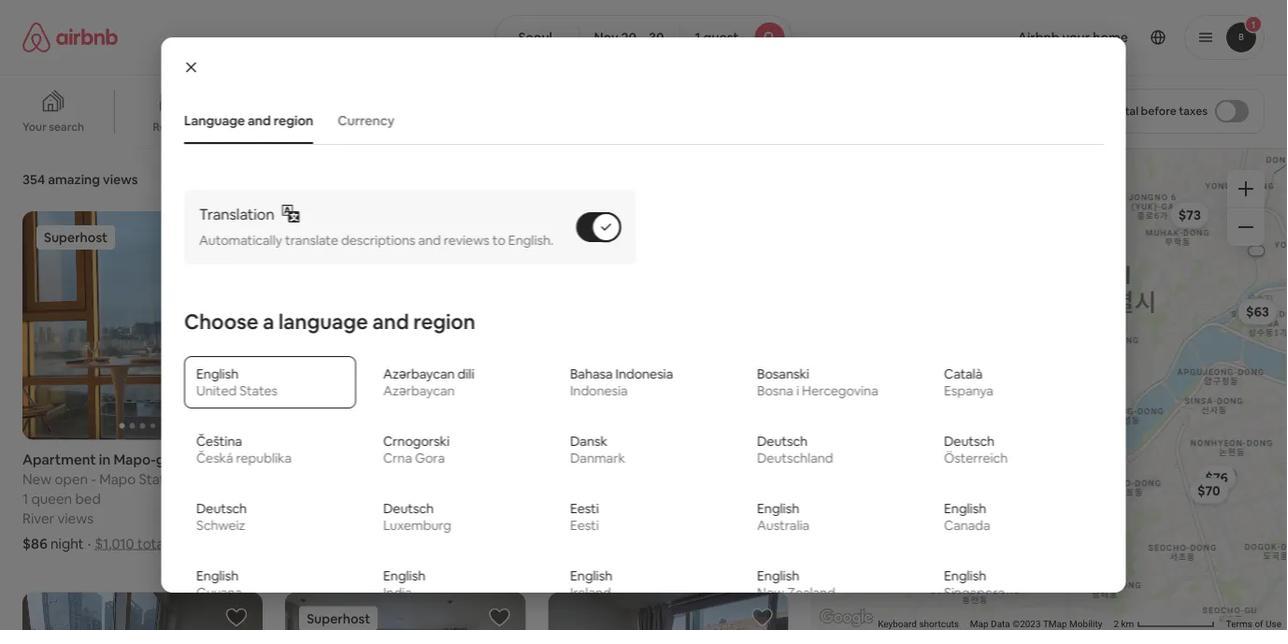 Task type: locate. For each thing, give the bounding box(es) containing it.
and inside 'language and region' button
[[247, 112, 271, 129]]

eesti left city
[[570, 501, 599, 517]]

tab list
[[174, 97, 1104, 144]]

english down (37) on the right bottom
[[757, 501, 799, 517]]

0 horizontal spatial apartment
[[22, 451, 96, 469]]

354
[[22, 171, 45, 188]]

bed down apartment in mapo-gu on the left of the page
[[75, 490, 101, 508]]

gu
[[156, 451, 173, 469], [688, 451, 705, 469]]

and left city
[[580, 510, 604, 528]]

your search
[[22, 120, 84, 134]]

region right national
[[273, 112, 313, 129]]

total inside button
[[1114, 104, 1139, 118]]

gu left 4.49
[[688, 451, 705, 469]]

1 left guest
[[695, 29, 701, 46]]

in for seoul
[[362, 451, 374, 469]]

total right $1,010
[[137, 535, 167, 553]]

amazing
[[333, 119, 380, 134]]

gora
[[415, 450, 445, 467]]

english inside the english singapore
[[944, 568, 986, 585]]

nov 20 – 30 button
[[579, 15, 680, 60]]

1 bed from the left
[[75, 490, 101, 508]]

english united states
[[196, 366, 277, 400]]

queen for park
[[557, 490, 598, 508]]

$63 inside button
[[1247, 304, 1270, 320]]

seoul down crnogorski
[[377, 451, 413, 469]]

bed for and
[[601, 490, 627, 508]]

total left before
[[1114, 104, 1139, 118]]

zealand
[[787, 585, 836, 602]]

tmap
[[1044, 619, 1068, 630]]

català
[[944, 366, 983, 383]]

0 horizontal spatial bed
[[75, 490, 101, 508]]

google map
showing 36 stays. region
[[811, 148, 1288, 630]]

nov 20 – 30
[[594, 29, 665, 46]]

1 for 1 queen bed river views $86 night · $1,010 total
[[22, 490, 28, 508]]

night
[[51, 535, 84, 553]]

2 bed from the left
[[601, 490, 627, 508]]

20
[[622, 29, 637, 46]]

in left crna
[[362, 451, 374, 469]]

taxes
[[1180, 104, 1208, 118]]

currency
[[337, 112, 394, 129]]

australia
[[757, 517, 810, 534]]

bed inside 1 queen bed park and city views $69 $63
[[601, 490, 627, 508]]

1 horizontal spatial queen
[[557, 490, 598, 508]]

reviews
[[444, 232, 489, 249]]

indonesia right bahasa on the left of the page
[[616, 366, 673, 383]]

0 horizontal spatial gu
[[156, 451, 173, 469]]

0 horizontal spatial $63
[[576, 535, 601, 553]]

1 horizontal spatial apartment
[[285, 451, 359, 469]]

language and region
[[184, 112, 313, 129]]

region inside the 'language and region' tab panel
[[413, 308, 475, 335]]

1 horizontal spatial in
[[362, 451, 374, 469]]

1 horizontal spatial total
[[393, 535, 423, 553]]

2 horizontal spatial in
[[591, 451, 603, 469]]

translate
[[285, 232, 338, 249]]

descriptions
[[341, 232, 415, 249]]

group containing national parks
[[0, 75, 945, 148]]

deutsch for schweiz
[[196, 501, 247, 517]]

$644
[[357, 535, 390, 553]]

$63 down eesti eesti
[[576, 535, 601, 553]]

crnogorski
[[383, 433, 450, 450]]

1 up river
[[22, 490, 28, 508]]

©2023
[[1013, 619, 1042, 630]]

2 horizontal spatial total
[[1114, 104, 1139, 118]]

$76
[[1206, 470, 1229, 487]]

None search field
[[495, 15, 793, 60]]

bed inside 1 queen bed river views $86 night · $1,010 total
[[75, 490, 101, 508]]

deutsch up (37) on the right bottom
[[757, 433, 808, 450]]

1 horizontal spatial seoul
[[519, 29, 553, 46]]

display total before taxes
[[1073, 104, 1208, 118]]

apartment up river
[[22, 451, 96, 469]]

2 azərbaycan from the top
[[383, 383, 455, 400]]

total inside 1 queen bed river views $86 night · $1,010 total
[[137, 535, 167, 553]]

queen up river
[[31, 490, 72, 508]]

views up night
[[57, 510, 94, 528]]

english for ireland
[[570, 568, 612, 585]]

english up map
[[944, 568, 986, 585]]

česká
[[196, 450, 233, 467]]

add to wishlist: apartment in seoul image
[[489, 225, 511, 248], [489, 606, 511, 629]]

0 vertical spatial add to wishlist: apartment in seoul image
[[489, 225, 511, 248]]

gu left 'česká'
[[156, 451, 173, 469]]

dansk danmark
[[570, 433, 625, 467]]

english up add to wishlist: apartment in seocho-gu image
[[196, 568, 238, 585]]

add to wishlist: apartment in seocho-gu image
[[226, 606, 248, 629]]

1 in from the left
[[99, 451, 111, 469]]

seoul left nov
[[519, 29, 553, 46]]

1 for 1 guest
[[695, 29, 701, 46]]

0 horizontal spatial in
[[99, 451, 111, 469]]

data
[[992, 619, 1011, 630]]

english for new
[[757, 568, 799, 585]]

eesti
[[570, 501, 599, 517], [570, 517, 599, 534]]

views
[[382, 119, 412, 134], [103, 171, 138, 188], [57, 510, 94, 528], [634, 510, 670, 528]]

your
[[22, 120, 47, 134]]

0 vertical spatial region
[[273, 112, 313, 129]]

1 horizontal spatial region
[[413, 308, 475, 335]]

queen up the park
[[557, 490, 598, 508]]

english inside english united states
[[196, 366, 238, 383]]

apartment in mapo-gu
[[22, 451, 173, 469]]

0 horizontal spatial region
[[273, 112, 313, 129]]

deutsch österreich
[[944, 433, 1008, 467]]

profile element
[[815, 0, 1266, 75]]

schweiz
[[196, 517, 245, 534]]

views inside 1 queen bed park and city views $69 $63
[[634, 510, 670, 528]]

seoul inside button
[[519, 29, 553, 46]]

region up dili
[[413, 308, 475, 335]]

english new zealand
[[757, 568, 836, 602]]

guyana
[[196, 585, 242, 602]]

indonesia
[[616, 366, 673, 383], [570, 383, 628, 400]]

1 guest
[[695, 29, 739, 46]]

deutsch for deutschland
[[757, 433, 808, 450]]

in left mapo-
[[99, 451, 111, 469]]

english ireland
[[570, 568, 612, 602]]

queen inside 1 queen bed river views $86 night · $1,010 total
[[31, 490, 72, 508]]

$73 button
[[1171, 202, 1210, 228]]

4.49
[[732, 451, 760, 469]]

deutsch down 'espanya'
[[944, 433, 995, 450]]

none search field containing seoul
[[495, 15, 793, 60]]

0 vertical spatial seoul
[[519, 29, 553, 46]]

views inside 1 queen bed river views $86 night · $1,010 total
[[57, 510, 94, 528]]

1 azərbaycan from the top
[[383, 366, 455, 383]]

0 horizontal spatial total
[[137, 535, 167, 553]]

2 gu from the left
[[688, 451, 705, 469]]

1
[[695, 29, 701, 46], [22, 490, 28, 508], [548, 490, 554, 508]]

seoul
[[519, 29, 553, 46], [377, 451, 413, 469]]

apartment right (38)
[[285, 451, 359, 469]]

deutsch inside deutsch österreich
[[944, 433, 995, 450]]

azərbaycan
[[383, 366, 455, 383], [383, 383, 455, 400]]

english up add to wishlist: apartment in seoul icon
[[757, 568, 799, 585]]

tab list containing language and region
[[174, 97, 1104, 144]]

english down österreich
[[944, 501, 986, 517]]

deutsch for luxemburg
[[383, 501, 434, 517]]

english inside english guyana
[[196, 568, 238, 585]]

2 apartment from the left
[[285, 451, 359, 469]]

and inside 1 queen bed park and city views $69 $63
[[580, 510, 604, 528]]

total down luxemburg
[[393, 535, 423, 553]]

english down $69
[[570, 568, 612, 585]]

bed up city
[[601, 490, 627, 508]]

1 for 1 queen bed park and city views $69 $63
[[548, 490, 554, 508]]

1 horizontal spatial gu
[[688, 451, 705, 469]]

english inside english canada
[[944, 501, 986, 517]]

nov
[[594, 29, 619, 46]]

english inside english australia
[[757, 501, 799, 517]]

–
[[640, 29, 646, 46]]

4.87 (38)
[[206, 451, 263, 469]]

30
[[649, 29, 665, 46]]

terms
[[1227, 619, 1253, 630]]

1 up the park
[[548, 490, 554, 508]]

display total before taxes button
[[1058, 89, 1266, 134]]

total for $644
[[393, 535, 423, 553]]

2 in from the left
[[362, 451, 374, 469]]

apartment
[[22, 451, 96, 469], [285, 451, 359, 469]]

0 horizontal spatial queen
[[31, 490, 72, 508]]

deutsch inside deutsch luxemburg
[[383, 501, 434, 517]]

bosanski
[[757, 366, 809, 383]]

0 horizontal spatial seoul
[[377, 451, 413, 469]]

deutsch down 4.87
[[196, 501, 247, 517]]

views right amazing at top
[[103, 171, 138, 188]]

parks
[[274, 119, 303, 134]]

1 inside 1 queen bed river views $86 night · $1,010 total
[[22, 490, 28, 508]]

$63 right $73 $76
[[1247, 304, 1270, 320]]

deutsch inside deutsch deutschland
[[757, 433, 808, 450]]

english left states in the bottom of the page
[[196, 366, 238, 383]]

indonesia up dansk
[[570, 383, 628, 400]]

keyboard shortcuts button
[[878, 618, 960, 630]]

1 vertical spatial $63
[[576, 535, 601, 553]]

queen inside 1 queen bed park and city views $69 $63
[[557, 490, 598, 508]]

languages dialog
[[161, 37, 1127, 630]]

1 queen from the left
[[31, 490, 72, 508]]

english for australia
[[757, 501, 799, 517]]

deutsch up '$644 total'
[[383, 501, 434, 517]]

map data ©2023 tmap mobility
[[971, 619, 1103, 630]]

1 horizontal spatial 1
[[548, 490, 554, 508]]

1 queen bed park and city views $69 $63
[[548, 490, 670, 553]]

2 queen from the left
[[557, 490, 598, 508]]

english
[[196, 366, 238, 383], [757, 501, 799, 517], [944, 501, 986, 517], [196, 568, 238, 585], [383, 568, 425, 585], [570, 568, 612, 585], [757, 568, 799, 585], [944, 568, 986, 585]]

english for canada
[[944, 501, 986, 517]]

1 inside 1 queen bed park and city views $69 $63
[[548, 490, 554, 508]]

1 apartment from the left
[[22, 451, 96, 469]]

1 vertical spatial region
[[413, 308, 475, 335]]

bahasa
[[570, 366, 613, 383]]

group
[[0, 75, 945, 148], [22, 211, 263, 440], [285, 211, 526, 440], [548, 211, 789, 440], [22, 592, 263, 630], [285, 592, 526, 630], [548, 592, 789, 630]]

english inside the english new zealand
[[757, 568, 799, 585]]

čeština
[[196, 433, 242, 450]]

1 horizontal spatial bed
[[601, 490, 627, 508]]

english guyana
[[196, 568, 242, 602]]

1 gu from the left
[[156, 451, 173, 469]]

1 eesti from the top
[[570, 501, 599, 517]]

1 horizontal spatial $63
[[1247, 304, 1270, 320]]

(37)
[[763, 451, 789, 469]]

seoul button
[[495, 15, 579, 60]]

english down '$644 total'
[[383, 568, 425, 585]]

in down dansk
[[591, 451, 603, 469]]

google image
[[816, 606, 878, 630]]

0 horizontal spatial 1
[[22, 490, 28, 508]]

2 horizontal spatial 1
[[695, 29, 701, 46]]

1 vertical spatial seoul
[[377, 451, 413, 469]]

views right city
[[634, 510, 670, 528]]

and left parks
[[247, 112, 271, 129]]

language and region tab panel
[[176, 167, 1112, 630]]

eesti up $69
[[570, 517, 599, 534]]

3 in from the left
[[591, 451, 603, 469]]

1 vertical spatial add to wishlist: apartment in seoul image
[[489, 606, 511, 629]]

language and region button
[[174, 103, 322, 138]]

0 vertical spatial $63
[[1247, 304, 1270, 320]]

$73 $76
[[1180, 207, 1229, 487]]

national
[[227, 119, 271, 134]]

keyboard
[[878, 619, 918, 630]]

region
[[273, 112, 313, 129], [413, 308, 475, 335]]

bed
[[75, 490, 101, 508], [601, 490, 627, 508]]

tab list inside choose a language and currency element
[[174, 97, 1104, 144]]

1 inside button
[[695, 29, 701, 46]]

park
[[548, 510, 576, 528]]

deutsch schweiz
[[196, 501, 247, 534]]



Task type: describe. For each thing, give the bounding box(es) containing it.
india
[[383, 585, 412, 602]]

zoom in image
[[1239, 181, 1254, 196]]

km
[[1122, 619, 1135, 630]]

$86
[[22, 535, 48, 553]]

search
[[49, 120, 84, 134]]

1 guest button
[[680, 15, 793, 60]]

english india
[[383, 568, 425, 602]]

terms of use
[[1227, 619, 1282, 630]]

currency button
[[328, 103, 404, 138]]

english.
[[508, 232, 554, 249]]

ireland
[[570, 585, 611, 602]]

english australia
[[757, 501, 810, 534]]

region inside 'language and region' button
[[273, 112, 313, 129]]

espanya
[[944, 383, 994, 400]]

2 km
[[1114, 619, 1137, 630]]

österreich
[[944, 450, 1008, 467]]

luxemburg
[[383, 517, 451, 534]]

choose a language and region
[[184, 308, 475, 335]]

$1,010
[[95, 535, 134, 553]]

dili
[[457, 366, 474, 383]]

$76 button
[[1198, 465, 1237, 491]]

and right "language"
[[372, 308, 409, 335]]

english canada
[[944, 501, 991, 534]]

bahasa indonesia indonesia
[[570, 366, 673, 400]]

automatically
[[199, 232, 282, 249]]

crnogorski crna gora
[[383, 433, 450, 467]]

4.49 out of 5 average rating,  37 reviews image
[[717, 451, 789, 469]]

display
[[1073, 104, 1112, 118]]

bed for views
[[75, 490, 101, 508]]

in for seongdong-
[[591, 451, 603, 469]]

danmark
[[570, 450, 625, 467]]

apartment for apartment in seoul
[[285, 451, 359, 469]]

english for india
[[383, 568, 425, 585]]

shortcuts
[[920, 619, 960, 630]]

guest
[[704, 29, 739, 46]]

choose
[[184, 308, 258, 335]]

of
[[1256, 619, 1264, 630]]

total for display
[[1114, 104, 1139, 118]]

national parks
[[227, 119, 303, 134]]

2 add to wishlist: apartment in seoul image from the top
[[489, 606, 511, 629]]

gu for seongdong-
[[688, 451, 705, 469]]

automatically translate descriptions and reviews to english.
[[199, 232, 554, 249]]

apartment in seoul
[[285, 451, 413, 469]]

hercegovina
[[802, 383, 878, 400]]

views right amazing
[[382, 119, 412, 134]]

deutsch deutschland
[[757, 433, 833, 467]]

canada
[[944, 517, 991, 534]]

apartment for apartment in mapo-gu
[[22, 451, 96, 469]]

$63 inside 1 queen bed park and city views $69 $63
[[576, 535, 601, 553]]

states
[[239, 383, 277, 400]]

2 km button
[[1109, 617, 1221, 630]]

i
[[796, 383, 799, 400]]

singapore
[[944, 585, 1005, 602]]

city
[[607, 510, 631, 528]]

eesti eesti
[[570, 501, 599, 534]]

deutsch for österreich
[[944, 433, 995, 450]]

republika
[[236, 450, 291, 467]]

english for guyana
[[196, 568, 238, 585]]

deutsch luxemburg
[[383, 501, 451, 534]]

rooms
[[153, 120, 189, 134]]

4.87 out of 5 average rating,  38 reviews image
[[191, 451, 263, 469]]

to
[[492, 232, 505, 249]]

terms of use link
[[1227, 619, 1282, 630]]

language
[[184, 112, 245, 129]]

add to wishlist: apartment in seoul image
[[752, 606, 774, 629]]

2
[[1114, 619, 1120, 630]]

keyboard shortcuts
[[878, 619, 960, 630]]

dansk
[[570, 433, 607, 450]]

choose a language and currency element
[[173, 97, 1115, 630]]

gu for mapo-
[[156, 451, 173, 469]]

crna
[[383, 450, 412, 467]]

a
[[263, 308, 274, 335]]

1 add to wishlist: apartment in seoul image from the top
[[489, 225, 511, 248]]

translation
[[199, 205, 274, 224]]

deutschland
[[757, 450, 833, 467]]

amazing
[[48, 171, 100, 188]]

$644 total
[[357, 535, 423, 553]]

català espanya
[[944, 366, 994, 400]]

zoom out image
[[1239, 220, 1254, 235]]

and left reviews in the top left of the page
[[418, 232, 441, 249]]

bosna
[[757, 383, 794, 400]]

queen for river
[[31, 490, 72, 508]]

$63 button
[[1239, 299, 1279, 325]]

english for united
[[196, 366, 238, 383]]

seongdong-
[[606, 451, 688, 469]]

before
[[1142, 104, 1177, 118]]

home in seongdong-gu
[[548, 451, 705, 469]]

mapo-
[[114, 451, 156, 469]]

$73
[[1180, 207, 1202, 224]]

mobility
[[1070, 619, 1103, 630]]

map
[[971, 619, 989, 630]]

1 queen bed river views $86 night · $1,010 total
[[22, 490, 167, 553]]

language
[[278, 308, 368, 335]]

in for mapo-
[[99, 451, 111, 469]]

river
[[22, 510, 54, 528]]

$69
[[548, 535, 573, 553]]

add to wishlist: apartment in mapo-gu image
[[226, 225, 248, 248]]

2 eesti from the top
[[570, 517, 599, 534]]

amazing views
[[333, 119, 412, 134]]

english for singapore
[[944, 568, 986, 585]]



Task type: vqa. For each thing, say whether or not it's contained in the screenshot.
city
yes



